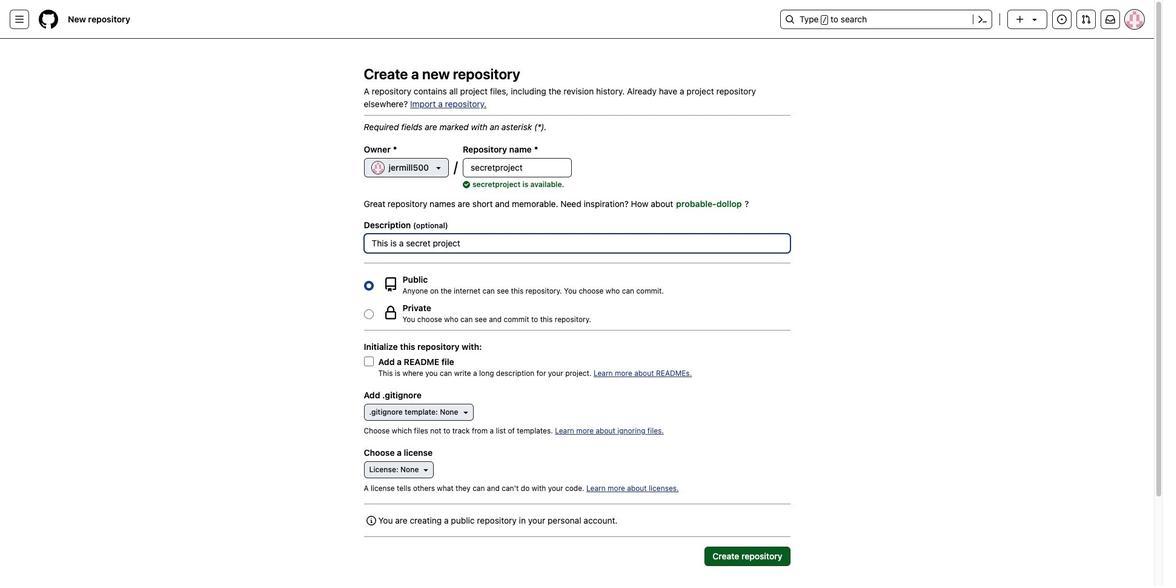 Task type: vqa. For each thing, say whether or not it's contained in the screenshot.
topmost triangle down icon
yes



Task type: describe. For each thing, give the bounding box(es) containing it.
sc 9kayk9 0 image
[[366, 516, 376, 526]]

command palette image
[[978, 15, 988, 24]]

check circle fill image
[[463, 181, 470, 188]]

2 horizontal spatial triangle down image
[[1030, 15, 1040, 24]]

notifications image
[[1106, 15, 1116, 24]]

Description text field
[[365, 235, 790, 253]]

repo image
[[383, 277, 398, 292]]

triangle down image
[[421, 465, 431, 475]]



Task type: locate. For each thing, give the bounding box(es) containing it.
plus image
[[1016, 15, 1025, 24]]

2 vertical spatial triangle down image
[[461, 408, 471, 418]]

triangle down image
[[1030, 15, 1040, 24], [434, 163, 444, 173], [461, 408, 471, 418]]

git pull request image
[[1082, 15, 1091, 24]]

None radio
[[364, 281, 374, 291]]

None checkbox
[[364, 357, 374, 367]]

lock image
[[383, 306, 398, 320]]

1 vertical spatial triangle down image
[[434, 163, 444, 173]]

0 vertical spatial triangle down image
[[1030, 15, 1040, 24]]

1 horizontal spatial triangle down image
[[461, 408, 471, 418]]

issue opened image
[[1058, 15, 1067, 24]]

0 horizontal spatial triangle down image
[[434, 163, 444, 173]]

None text field
[[464, 159, 571, 177]]

None radio
[[364, 309, 374, 319]]

homepage image
[[39, 10, 58, 29]]



